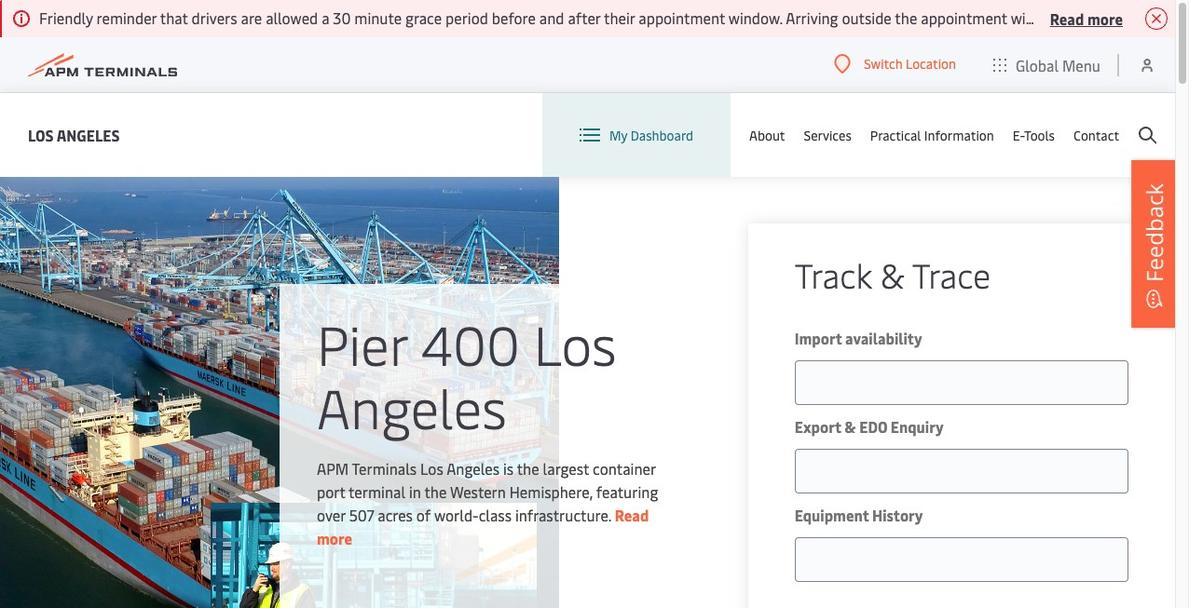 Task type: vqa. For each thing, say whether or not it's contained in the screenshot.
Offered
no



Task type: locate. For each thing, give the bounding box(es) containing it.
los
[[28, 124, 54, 145], [534, 306, 617, 380], [421, 458, 444, 479]]

angeles inside pier 400 los angeles
[[317, 370, 507, 443]]

switch
[[864, 55, 903, 73]]

1 horizontal spatial los
[[421, 458, 444, 479]]

services button
[[804, 93, 852, 177]]

more left close alert image
[[1088, 8, 1124, 28]]

2 vertical spatial angeles
[[447, 458, 500, 479]]

& left trace
[[881, 252, 905, 297]]

0 horizontal spatial read more
[[317, 505, 649, 549]]

1 vertical spatial more
[[317, 528, 353, 549]]

global menu button
[[975, 37, 1120, 93]]

global
[[1016, 55, 1059, 75]]

about
[[750, 126, 786, 144]]

import
[[795, 328, 842, 349]]

0 vertical spatial the
[[517, 458, 540, 479]]

more inside button
[[1088, 8, 1124, 28]]

1 vertical spatial los
[[534, 306, 617, 380]]

read more for read more link
[[317, 505, 649, 549]]

0 vertical spatial &
[[881, 252, 905, 297]]

read inside button
[[1051, 8, 1085, 28]]

0 horizontal spatial los
[[28, 124, 54, 145]]

switch location
[[864, 55, 957, 73]]

largest
[[543, 458, 589, 479]]

enquiry
[[891, 417, 944, 437]]

2 horizontal spatial los
[[534, 306, 617, 380]]

read more link
[[317, 505, 649, 549]]

trace
[[913, 252, 991, 297]]

0 horizontal spatial more
[[317, 528, 353, 549]]

los inside pier 400 los angeles
[[534, 306, 617, 380]]

global menu
[[1016, 55, 1101, 75]]

&
[[881, 252, 905, 297], [845, 417, 857, 437]]

the
[[517, 458, 540, 479], [425, 482, 447, 502]]

1 vertical spatial read
[[615, 505, 649, 525]]

los angeles
[[28, 124, 120, 145]]

switch location button
[[834, 54, 957, 74]]

1 horizontal spatial read more
[[1051, 8, 1124, 28]]

practical information
[[871, 126, 995, 144]]

more down 'over'
[[317, 528, 353, 549]]

los for apm terminals los angeles is the largest container port terminal in the western hemisphere, featuring over 507 acres of world-class infrastructure.
[[421, 458, 444, 479]]

angeles inside apm terminals los angeles is the largest container port terminal in the western hemisphere, featuring over 507 acres of world-class infrastructure.
[[447, 458, 500, 479]]

1 horizontal spatial &
[[881, 252, 905, 297]]

e-tools
[[1013, 126, 1056, 144]]

0 horizontal spatial the
[[425, 482, 447, 502]]

read for read more link
[[615, 505, 649, 525]]

over
[[317, 505, 346, 525]]

the right in
[[425, 482, 447, 502]]

0 vertical spatial read more
[[1051, 8, 1124, 28]]

0 vertical spatial angeles
[[57, 124, 120, 145]]

feedback
[[1139, 183, 1170, 282]]

1 horizontal spatial the
[[517, 458, 540, 479]]

1 horizontal spatial read
[[1051, 8, 1085, 28]]

read
[[1051, 8, 1085, 28], [615, 505, 649, 525]]

apm
[[317, 458, 349, 479]]

infrastructure.
[[516, 505, 612, 525]]

2 vertical spatial los
[[421, 458, 444, 479]]

my dashboard button
[[580, 93, 694, 177]]

angeles
[[57, 124, 120, 145], [317, 370, 507, 443], [447, 458, 500, 479]]

read down the featuring
[[615, 505, 649, 525]]

& left edo
[[845, 417, 857, 437]]

contact button
[[1074, 93, 1120, 177]]

read more for read more button
[[1051, 8, 1124, 28]]

terminals
[[352, 458, 417, 479]]

the right is
[[517, 458, 540, 479]]

more for read more link
[[317, 528, 353, 549]]

read more down western
[[317, 505, 649, 549]]

read up global menu
[[1051, 8, 1085, 28]]

1 horizontal spatial more
[[1088, 8, 1124, 28]]

more inside read more
[[317, 528, 353, 549]]

0 horizontal spatial read
[[615, 505, 649, 525]]

world-
[[434, 505, 479, 525]]

1 vertical spatial the
[[425, 482, 447, 502]]

more
[[1088, 8, 1124, 28], [317, 528, 353, 549]]

apm terminals los angeles is the largest container port terminal in the western hemisphere, featuring over 507 acres of world-class infrastructure.
[[317, 458, 659, 525]]

los angeles pier 400 image
[[0, 177, 559, 609]]

read for read more button
[[1051, 8, 1085, 28]]

about button
[[750, 93, 786, 177]]

menu
[[1063, 55, 1101, 75]]

0 vertical spatial more
[[1088, 8, 1124, 28]]

read more up menu
[[1051, 8, 1124, 28]]

1 vertical spatial &
[[845, 417, 857, 437]]

western
[[450, 482, 506, 502]]

los inside apm terminals los angeles is the largest container port terminal in the western hemisphere, featuring over 507 acres of world-class infrastructure.
[[421, 458, 444, 479]]

track
[[795, 252, 872, 297]]

read more
[[1051, 8, 1124, 28], [317, 505, 649, 549]]

1 vertical spatial angeles
[[317, 370, 507, 443]]

0 vertical spatial read
[[1051, 8, 1085, 28]]

my dashboard
[[610, 126, 694, 144]]

0 horizontal spatial &
[[845, 417, 857, 437]]

1 vertical spatial read more
[[317, 505, 649, 549]]

practical
[[871, 126, 922, 144]]



Task type: describe. For each thing, give the bounding box(es) containing it.
& for trace
[[881, 252, 905, 297]]

dashboard
[[631, 126, 694, 144]]

equipment history
[[795, 505, 924, 526]]

angeles for apm
[[447, 458, 500, 479]]

equipment
[[795, 505, 869, 526]]

more for read more button
[[1088, 8, 1124, 28]]

track & trace
[[795, 252, 991, 297]]

507
[[349, 505, 374, 525]]

acres
[[378, 505, 413, 525]]

pier
[[317, 306, 408, 380]]

contact
[[1074, 126, 1120, 144]]

information
[[925, 126, 995, 144]]

pier 400 los angeles
[[317, 306, 617, 443]]

angeles inside los angeles link
[[57, 124, 120, 145]]

in
[[409, 482, 421, 502]]

feedback button
[[1132, 160, 1179, 328]]

export & edo enquiry
[[795, 417, 944, 437]]

0 vertical spatial los
[[28, 124, 54, 145]]

of
[[417, 505, 431, 525]]

container
[[593, 458, 656, 479]]

los angeles link
[[28, 124, 120, 147]]

services
[[804, 126, 852, 144]]

export
[[795, 417, 842, 437]]

los for pier 400 los angeles
[[534, 306, 617, 380]]

la secondary image
[[211, 504, 537, 609]]

angeles for pier
[[317, 370, 507, 443]]

e-tools button
[[1013, 93, 1056, 177]]

is
[[503, 458, 514, 479]]

close alert image
[[1146, 7, 1168, 30]]

history
[[873, 505, 924, 526]]

class
[[479, 505, 512, 525]]

terminal
[[349, 482, 406, 502]]

e-
[[1013, 126, 1025, 144]]

featuring
[[597, 482, 659, 502]]

availability
[[846, 328, 923, 349]]

400
[[421, 306, 520, 380]]

location
[[906, 55, 957, 73]]

hemisphere,
[[510, 482, 593, 502]]

port
[[317, 482, 346, 502]]

tools
[[1025, 126, 1056, 144]]

my
[[610, 126, 628, 144]]

& for edo
[[845, 417, 857, 437]]

import availability
[[795, 328, 923, 349]]

read more button
[[1051, 7, 1124, 30]]

practical information button
[[871, 93, 995, 177]]

edo
[[860, 417, 888, 437]]



